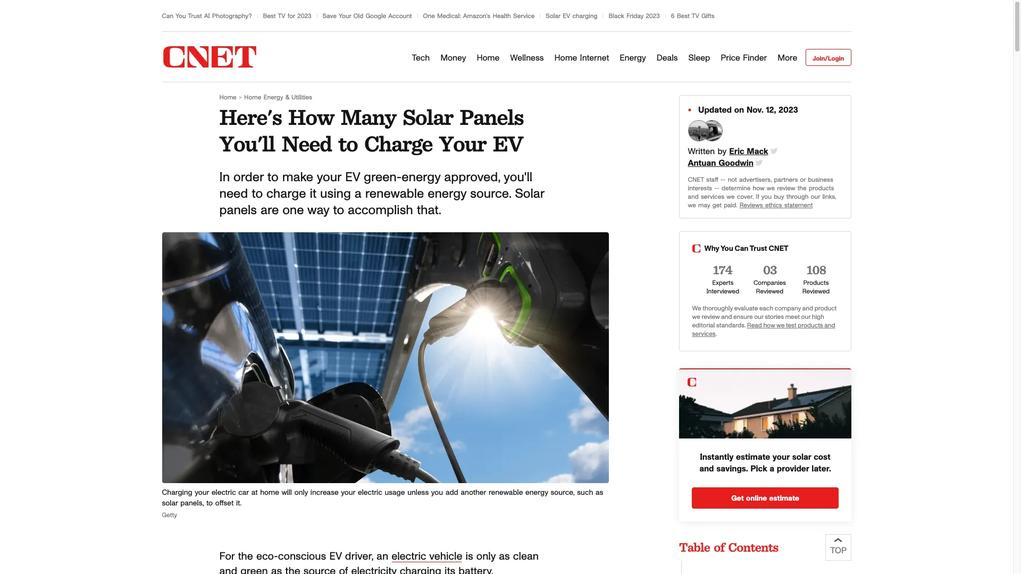 Task type: describe. For each thing, give the bounding box(es) containing it.
you'll
[[504, 171, 533, 184]]

your inside here's how many solar panels you'll need to charge your ev
[[439, 130, 486, 157]]

solar ev charging
[[546, 13, 598, 19]]

to up charge
[[267, 171, 279, 184]]

amazon's
[[463, 13, 491, 19]]

you for can
[[176, 13, 186, 19]]

account
[[388, 13, 412, 19]]

only inside is only as clean and green as the source of electricity charging its battery.
[[477, 552, 496, 562]]

need
[[219, 188, 248, 201]]

home
[[260, 489, 279, 497]]

many
[[341, 104, 396, 130]]

to inside charging your electric car at home will only increase your electric usage unless you add another renewable energy source, such as solar panels, to offset it. getty
[[206, 500, 213, 508]]

solar inside the instantly estimate your solar cost and savings. pick a provider later.
[[792, 453, 811, 462]]

.
[[716, 331, 717, 337]]

read how we test products and services link
[[692, 322, 836, 337]]

pick
[[751, 465, 767, 474]]

for the eco-conscious ev driver, an electric vehicle
[[219, 552, 463, 562]]

updated on nov. 12, 2023
[[696, 106, 798, 114]]

here's
[[219, 104, 282, 130]]

tech
[[412, 53, 430, 62]]

solar inside the trending element
[[546, 13, 561, 19]]

conscious
[[278, 552, 326, 562]]

save your old google account link
[[323, 13, 412, 19]]

our inside cnet staff -- not advertisers, partners or business interests -- determine how we review the products and services we cover. if you buy through our links, we may get paid.
[[811, 194, 820, 200]]

utilities
[[292, 94, 312, 101]]

to down 'order'
[[252, 188, 263, 201]]

can you trust ai photography? link
[[162, 13, 252, 19]]

such
[[577, 489, 593, 497]]

panels,
[[181, 500, 204, 508]]

we
[[692, 305, 701, 312]]

green-
[[364, 171, 402, 184]]

more
[[778, 53, 798, 62]]

add
[[446, 489, 458, 497]]

1 vertical spatial cnet logo image
[[688, 378, 696, 387]]

internet
[[580, 53, 609, 62]]

our up "read"
[[754, 314, 764, 320]]

reviews
[[740, 202, 763, 209]]

2 horizontal spatial 2023
[[779, 106, 798, 114]]

medical:
[[437, 13, 461, 19]]

top
[[830, 547, 847, 556]]

cnet inside cnet staff -- not advertisers, partners or business interests -- determine how we review the products and services we cover. if you buy through our links, we may get paid.
[[688, 177, 704, 183]]

ev inside in order to make your ev green-energy approved, you'll need to charge it using a renewable energy source. solar panels are one way to accomplish that.
[[345, 171, 360, 184]]

antuan goodwin
[[688, 159, 754, 168]]

usage
[[385, 489, 405, 497]]

6 best tv gifts link
[[671, 13, 715, 19]]

&
[[286, 94, 289, 101]]

you inside cnet staff -- not advertisers, partners or business interests -- determine how we review the products and services we cover. if you buy through our links, we may get paid.
[[762, 194, 772, 200]]

save
[[323, 13, 337, 19]]

goodwin
[[719, 159, 754, 168]]

later.
[[812, 465, 831, 474]]

money
[[441, 53, 466, 62]]

1 horizontal spatial electric
[[358, 489, 382, 497]]

your inside in order to make your ev green-energy approved, you'll need to charge it using a renewable energy source. solar panels are one way to accomplish that.
[[317, 171, 342, 184]]

test
[[786, 322, 797, 329]]

ai
[[204, 13, 210, 19]]

your inside the trending element
[[339, 13, 351, 19]]

108
[[807, 262, 826, 278]]

online
[[746, 496, 767, 503]]

and inside cnet staff -- not advertisers, partners or business interests -- determine how we review the products and services we cover. if you buy through our links, we may get paid.
[[688, 194, 699, 200]]

clean
[[513, 552, 539, 562]]

can inside the trending element
[[162, 13, 173, 19]]

way
[[308, 204, 329, 217]]

make
[[282, 171, 313, 184]]

electricity
[[351, 567, 397, 575]]

review inside we thoroughly evaluate each company and product we review and ensure our stories meet our high editorial standards.
[[702, 314, 720, 320]]

source.
[[470, 188, 512, 201]]

one medical: amazon's health service link
[[423, 13, 535, 19]]

reviews ethics statement
[[740, 202, 813, 209]]

save your old google account
[[323, 13, 412, 19]]

eric
[[730, 147, 745, 156]]

editorial
[[692, 322, 715, 329]]

your inside the instantly estimate your solar cost and savings. pick a provider later.
[[773, 453, 790, 462]]

panels
[[219, 204, 257, 217]]

cnet image
[[162, 46, 257, 68]]

we thoroughly evaluate each company and product we review and ensure our stories meet our high editorial standards.
[[692, 305, 837, 329]]

for
[[219, 552, 235, 562]]

ev up source
[[329, 552, 342, 562]]

in order to make your ev green-energy approved, you'll need to charge it using a renewable energy source. solar panels are one way to accomplish that.
[[219, 171, 545, 217]]

0 vertical spatial energy
[[402, 171, 441, 184]]

the inside is only as clean and green as the source of electricity charging its battery.
[[285, 567, 300, 575]]

charge
[[267, 188, 306, 201]]

only inside charging your electric car at home will only increase your electric usage unless you add another renewable energy source, such as solar panels, to offset it. getty
[[295, 489, 308, 497]]

instantly estimate your solar cost and savings. pick a provider later.
[[699, 453, 831, 474]]

for
[[288, 13, 295, 19]]

to down using
[[333, 204, 344, 217]]

green
[[241, 567, 268, 575]]

sleep
[[689, 53, 710, 62]]

estimate inside the instantly estimate your solar cost and savings. pick a provider later.
[[736, 453, 770, 462]]

services inside read how we test products and services
[[692, 331, 716, 337]]

eric mack twitter image
[[771, 111, 778, 191]]

reviewed for 04
[[756, 288, 784, 295]]

2 tv from the left
[[692, 13, 699, 19]]

increase
[[311, 489, 339, 497]]

products inside cnet staff -- not advertisers, partners or business interests -- determine how we review the products and services we cover. if you buy through our links, we may get paid.
[[809, 185, 834, 192]]

we up buy
[[767, 185, 775, 192]]

your right increase
[[341, 489, 355, 497]]

product
[[815, 305, 837, 312]]

reviews ethics statement link
[[740, 202, 813, 209]]

experts
[[713, 280, 734, 286]]

one medical: amazon's health service
[[423, 13, 535, 19]]

wellness
[[510, 53, 544, 62]]

1 horizontal spatial of
[[714, 540, 725, 556]]

home energy & utilities
[[244, 94, 312, 101]]

car
[[239, 489, 249, 497]]

how inside read how we test products and services
[[764, 322, 775, 329]]

vehicle
[[429, 552, 463, 562]]

written by eric mack
[[688, 147, 769, 156]]

price finder
[[721, 53, 767, 62]]

how inside cnet staff -- not advertisers, partners or business interests -- determine how we review the products and services we cover. if you buy through our links, we may get paid.
[[753, 185, 765, 192]]

04
[[763, 277, 777, 293]]

antuan
[[688, 159, 716, 168]]

through
[[787, 194, 809, 200]]

cost
[[814, 453, 831, 462]]

you inside charging your electric car at home will only increase your electric usage unless you add another renewable energy source, such as solar panels, to offset it. getty
[[431, 489, 443, 497]]

price finder link
[[721, 41, 767, 75]]

you for why
[[721, 245, 733, 253]]

updated
[[699, 106, 732, 114]]

services inside cnet staff -- not advertisers, partners or business interests -- determine how we review the products and services we cover. if you buy through our links, we may get paid.
[[701, 194, 725, 200]]

trust inside the trending element
[[188, 13, 202, 19]]

google
[[366, 13, 386, 19]]

and inside read how we test products and services
[[825, 322, 836, 329]]

we inside we thoroughly evaluate each company and product we review and ensure our stories meet our high editorial standards.
[[692, 314, 701, 320]]

home energy & utilities link
[[244, 94, 312, 101]]

why you can trust cnet
[[705, 245, 789, 253]]

products inside read how we test products and services
[[798, 322, 823, 329]]

0 vertical spatial cnet logo image
[[692, 245, 700, 253]]

antuan goodwin twitter image
[[756, 123, 763, 203]]

and up high
[[803, 305, 813, 312]]

house with solar panels image
[[679, 370, 851, 439]]

1 horizontal spatial can
[[735, 245, 749, 253]]



Task type: locate. For each thing, give the bounding box(es) containing it.
best tv for 2023
[[263, 13, 312, 19]]

0 horizontal spatial can
[[162, 13, 173, 19]]

1 horizontal spatial energy
[[620, 53, 646, 62]]

1 best from the left
[[263, 13, 276, 19]]

advertisers,
[[740, 177, 772, 183]]

solar up getty
[[162, 500, 178, 508]]

you left ai
[[176, 13, 186, 19]]

03 04
[[763, 262, 777, 293]]

your left 'old'
[[339, 13, 351, 19]]

1 horizontal spatial your
[[439, 130, 486, 157]]

0 horizontal spatial renewable
[[365, 188, 424, 201]]

order
[[234, 171, 264, 184]]

and inside is only as clean and green as the source of electricity charging its battery.
[[219, 567, 237, 575]]

0 horizontal spatial as
[[271, 567, 282, 575]]

1 vertical spatial of
[[339, 567, 348, 575]]

1 horizontal spatial a
[[770, 465, 774, 474]]

1 vertical spatial energy
[[428, 188, 467, 201]]

a inside in order to make your ev green-energy approved, you'll need to charge it using a renewable energy source. solar panels are one way to accomplish that.
[[355, 188, 362, 201]]

1 vertical spatial renewable
[[489, 489, 523, 497]]

only right "will"
[[295, 489, 308, 497]]

at
[[251, 489, 258, 497]]

we inside read how we test products and services
[[777, 322, 785, 329]]

0 vertical spatial your
[[339, 13, 351, 19]]

a
[[355, 188, 362, 201], [770, 465, 774, 474]]

antuan roadshow headshots jpegs 1893 007.jpg image
[[702, 121, 722, 141]]

review down thoroughly
[[702, 314, 720, 320]]

0 vertical spatial review
[[777, 185, 796, 192]]

solar inside here's how many solar panels you'll need to charge your ev
[[403, 104, 453, 130]]

review down the partners
[[777, 185, 796, 192]]

1 vertical spatial cnet
[[769, 245, 789, 253]]

2023 right 'for'
[[298, 13, 312, 19]]

1 vertical spatial estimate
[[769, 496, 799, 503]]

links,
[[823, 194, 837, 200]]

charging inside the trending element
[[573, 13, 598, 19]]

ev up using
[[345, 171, 360, 184]]

0 horizontal spatial solar
[[403, 104, 453, 130]]

in
[[219, 171, 230, 184]]

and up standards.
[[722, 314, 732, 320]]

close up view of an ev charging using a solar car port image
[[162, 232, 609, 484]]

1 horizontal spatial you
[[721, 245, 733, 253]]

1 horizontal spatial reviewed
[[803, 288, 830, 295]]

0 horizontal spatial you
[[176, 13, 186, 19]]

ethics
[[765, 202, 782, 209]]

renewable inside charging your electric car at home will only increase your electric usage unless you add another renewable energy source, such as solar panels, to offset it. getty
[[489, 489, 523, 497]]

1 vertical spatial services
[[692, 331, 716, 337]]

company
[[775, 305, 801, 312]]

electric up 'offset'
[[212, 489, 236, 497]]

trust up 03
[[750, 245, 768, 253]]

1 vertical spatial energy
[[264, 94, 283, 101]]

services down editorial
[[692, 331, 716, 337]]

of right the table
[[714, 540, 725, 556]]

reviewed
[[756, 288, 784, 295], [803, 288, 830, 295]]

not
[[728, 177, 737, 183]]

you right if in the top right of the page
[[762, 194, 772, 200]]

old
[[354, 13, 363, 19]]

companies
[[754, 280, 786, 286]]

charging down electric vehicle link
[[400, 567, 442, 575]]

0 horizontal spatial the
[[238, 552, 253, 562]]

and inside the instantly estimate your solar cost and savings. pick a provider later.
[[699, 465, 714, 474]]

best left 'for'
[[263, 13, 276, 19]]

1 horizontal spatial solar
[[515, 188, 545, 201]]

join/login button
[[806, 49, 851, 66]]

solar
[[546, 13, 561, 19], [403, 104, 453, 130], [515, 188, 545, 201]]

1 horizontal spatial solar
[[792, 453, 811, 462]]

to inside here's how many solar panels you'll need to charge your ev
[[338, 130, 358, 157]]

each
[[760, 305, 774, 312]]

0 vertical spatial charging
[[573, 13, 598, 19]]

only right 'is'
[[477, 552, 496, 562]]

evaluate
[[735, 305, 758, 312]]

1 vertical spatial how
[[764, 322, 775, 329]]

you inside the trending element
[[176, 13, 186, 19]]

reviewed for 109
[[803, 288, 830, 295]]

1 vertical spatial solar
[[403, 104, 453, 130]]

to left 'offset'
[[206, 500, 213, 508]]

cnet up interests
[[688, 177, 704, 183]]

can right why
[[735, 245, 749, 253]]

can left ai
[[162, 13, 173, 19]]

get
[[731, 496, 744, 503]]

that.
[[417, 204, 441, 217]]

1 vertical spatial can
[[735, 245, 749, 253]]

charge
[[364, 130, 433, 157]]

here's how many solar panels you'll need to charge your ev
[[219, 104, 524, 157]]

renewable for a
[[365, 188, 424, 201]]

1 vertical spatial a
[[770, 465, 774, 474]]

we left may
[[688, 202, 696, 209]]

buy
[[774, 194, 784, 200]]

companies reviewed
[[754, 280, 786, 295]]

estimate up the pick
[[736, 453, 770, 462]]

0 vertical spatial of
[[714, 540, 725, 556]]

solar up provider
[[792, 453, 811, 462]]

energy for another
[[526, 489, 548, 497]]

solar inside in order to make your ev green-energy approved, you'll need to charge it using a renewable energy source. solar panels are one way to accomplish that.
[[515, 188, 545, 201]]

and down instantly at the bottom of the page
[[699, 465, 714, 474]]

cover.
[[737, 194, 754, 200]]

0 vertical spatial energy
[[620, 53, 646, 62]]

0 horizontal spatial of
[[339, 567, 348, 575]]

cnet up 03
[[769, 245, 789, 253]]

1 vertical spatial you
[[431, 489, 443, 497]]

your up approved,
[[439, 130, 486, 157]]

0 vertical spatial you
[[176, 13, 186, 19]]

cnet logo image
[[692, 245, 700, 253], [688, 378, 696, 387]]

charging inside is only as clean and green as the source of electricity charging its battery.
[[400, 567, 442, 575]]

your
[[339, 13, 351, 19], [439, 130, 486, 157]]

the inside cnet staff -- not advertisers, partners or business interests -- determine how we review the products and services we cover. if you buy through our links, we may get paid.
[[798, 185, 807, 192]]

1 vertical spatial solar
[[162, 500, 178, 508]]

0 horizontal spatial only
[[295, 489, 308, 497]]

reviewed down products
[[803, 288, 830, 295]]

0 horizontal spatial charging
[[400, 567, 442, 575]]

black
[[609, 13, 624, 19]]

a inside the instantly estimate your solar cost and savings. pick a provider later.
[[770, 465, 774, 474]]

tv
[[278, 13, 285, 19], [692, 13, 699, 19]]

1 horizontal spatial charging
[[573, 13, 598, 19]]

1 vertical spatial charging
[[400, 567, 442, 575]]

review
[[777, 185, 796, 192], [702, 314, 720, 320]]

1 horizontal spatial only
[[477, 552, 496, 562]]

as left clean
[[499, 552, 510, 562]]

written
[[688, 147, 715, 156]]

0 vertical spatial estimate
[[736, 453, 770, 462]]

mack
[[747, 147, 769, 156]]

electric left usage
[[358, 489, 382, 497]]

products
[[809, 185, 834, 192], [798, 322, 823, 329]]

ev
[[563, 13, 570, 19], [493, 130, 523, 157], [345, 171, 360, 184], [329, 552, 342, 562]]

as down eco- at the left bottom of page
[[271, 567, 282, 575]]

home for home energy & utilities
[[244, 94, 261, 101]]

stories
[[765, 314, 784, 320]]

home internet
[[555, 53, 609, 62]]

charging left black
[[573, 13, 598, 19]]

a right the pick
[[770, 465, 774, 474]]

get
[[713, 202, 722, 209]]

experts interviewed
[[707, 280, 740, 295]]

we up paid.
[[727, 194, 735, 200]]

trust left ai
[[188, 13, 202, 19]]

2 vertical spatial as
[[271, 567, 282, 575]]

driver,
[[345, 552, 373, 562]]

renewable for another
[[489, 489, 523, 497]]

we down we
[[692, 314, 701, 320]]

as right such
[[596, 489, 603, 497]]

cnet staff -- not advertisers, partners or business interests -- determine how we review the products and services we cover. if you buy through our links, we may get paid.
[[688, 177, 837, 209]]

an
[[377, 552, 388, 562]]

reviewed inside companies reviewed
[[756, 288, 784, 295]]

photography?
[[212, 13, 252, 19]]

interviewed
[[707, 288, 740, 295]]

img 20200924 185317 image
[[689, 121, 709, 141]]

0 horizontal spatial solar
[[162, 500, 178, 508]]

2 best from the left
[[677, 13, 690, 19]]

0 vertical spatial the
[[798, 185, 807, 192]]

our left high
[[801, 314, 811, 320]]

we down stories
[[777, 322, 785, 329]]

how down stories
[[764, 322, 775, 329]]

get online estimate
[[731, 496, 799, 503]]

1 horizontal spatial you
[[762, 194, 772, 200]]

energy left deals
[[620, 53, 646, 62]]

the down or
[[798, 185, 807, 192]]

as inside charging your electric car at home will only increase your electric usage unless you add another renewable energy source, such as solar panels, to offset it. getty
[[596, 489, 603, 497]]

2 horizontal spatial electric
[[392, 552, 426, 562]]

and down interests
[[688, 194, 699, 200]]

0 vertical spatial can
[[162, 13, 173, 19]]

0 vertical spatial only
[[295, 489, 308, 497]]

and down 'for'
[[219, 567, 237, 575]]

thoroughly
[[703, 305, 733, 312]]

1 horizontal spatial as
[[499, 552, 510, 562]]

meet
[[786, 314, 800, 320]]

2 vertical spatial energy
[[526, 489, 548, 497]]

0 vertical spatial as
[[596, 489, 603, 497]]

will
[[282, 489, 292, 497]]

paid.
[[724, 202, 738, 209]]

partners
[[774, 177, 798, 183]]

0 horizontal spatial cnet
[[688, 177, 704, 183]]

by
[[718, 147, 727, 156]]

our
[[811, 194, 820, 200], [754, 314, 764, 320], [801, 314, 811, 320]]

products reviewed
[[803, 280, 830, 295]]

cnet
[[688, 177, 704, 183], [769, 245, 789, 253]]

home link
[[219, 94, 237, 101]]

energy for a
[[428, 188, 467, 201]]

energy left the &
[[264, 94, 283, 101]]

best right 6
[[677, 13, 690, 19]]

0 horizontal spatial energy
[[264, 94, 283, 101]]

1 horizontal spatial renewable
[[489, 489, 523, 497]]

1 vertical spatial the
[[238, 552, 253, 562]]

2 horizontal spatial solar
[[546, 13, 561, 19]]

why
[[705, 245, 720, 253]]

0 horizontal spatial 2023
[[298, 13, 312, 19]]

0 horizontal spatial trust
[[188, 13, 202, 19]]

1 reviewed from the left
[[756, 288, 784, 295]]

your up the panels,
[[195, 489, 209, 497]]

of down for the eco-conscious ev driver, an electric vehicle
[[339, 567, 348, 575]]

renewable inside in order to make your ev green-energy approved, you'll need to charge it using a renewable energy source. solar panels are one way to accomplish that.
[[365, 188, 424, 201]]

175
[[714, 277, 733, 293]]

ev right service
[[563, 13, 570, 19]]

1 horizontal spatial tv
[[692, 13, 699, 19]]

our left links,
[[811, 194, 820, 200]]

the up green
[[238, 552, 253, 562]]

0 horizontal spatial a
[[355, 188, 362, 201]]

products down business
[[809, 185, 834, 192]]

the down conscious at the bottom of the page
[[285, 567, 300, 575]]

electric right an at bottom
[[392, 552, 426, 562]]

03
[[763, 262, 777, 278]]

2 reviewed from the left
[[803, 288, 830, 295]]

is
[[466, 552, 473, 562]]

1 vertical spatial trust
[[750, 245, 768, 253]]

1 vertical spatial as
[[499, 552, 510, 562]]

1 horizontal spatial best
[[677, 13, 690, 19]]

tv left 'for'
[[278, 13, 285, 19]]

home for home link
[[219, 94, 237, 101]]

1 vertical spatial you
[[721, 245, 733, 253]]

0 horizontal spatial reviewed
[[756, 288, 784, 295]]

renewable right another on the left of page
[[489, 489, 523, 497]]

your up provider
[[773, 453, 790, 462]]

1 horizontal spatial cnet
[[769, 245, 789, 253]]

0 vertical spatial how
[[753, 185, 765, 192]]

you
[[176, 13, 186, 19], [721, 245, 733, 253]]

solar inside charging your electric car at home will only increase your electric usage unless you add another renewable energy source, such as solar panels, to offset it. getty
[[162, 500, 178, 508]]

0 vertical spatial products
[[809, 185, 834, 192]]

a right using
[[355, 188, 362, 201]]

1 horizontal spatial 2023
[[646, 13, 660, 19]]

electric
[[212, 489, 236, 497], [358, 489, 382, 497], [392, 552, 426, 562]]

products down high
[[798, 322, 823, 329]]

1 tv from the left
[[278, 13, 285, 19]]

home for home internet
[[555, 53, 577, 62]]

deals
[[657, 53, 678, 62]]

1 horizontal spatial trust
[[750, 245, 768, 253]]

another
[[461, 489, 486, 497]]

energy inside charging your electric car at home will only increase your electric usage unless you add another renewable energy source, such as solar panels, to offset it. getty
[[526, 489, 548, 497]]

1 vertical spatial your
[[439, 130, 486, 157]]

staff
[[707, 177, 719, 183]]

0 horizontal spatial best
[[263, 13, 276, 19]]

how up if in the top right of the page
[[753, 185, 765, 192]]

ev inside the trending element
[[563, 13, 570, 19]]

may
[[699, 202, 710, 209]]

tv left gifts
[[692, 13, 699, 19]]

2 vertical spatial the
[[285, 567, 300, 575]]

0 vertical spatial a
[[355, 188, 362, 201]]

renewable
[[365, 188, 424, 201], [489, 489, 523, 497]]

trending element
[[162, 0, 851, 32]]

renewable down green-
[[365, 188, 424, 201]]

-
[[721, 177, 723, 183], [723, 177, 726, 183], [715, 185, 717, 192], [717, 185, 720, 192]]

services
[[701, 194, 725, 200], [692, 331, 716, 337]]

2 horizontal spatial as
[[596, 489, 603, 497]]

black friday 2023
[[609, 13, 660, 19]]

can you trust ai photography?
[[162, 13, 252, 19]]

0 vertical spatial services
[[701, 194, 725, 200]]

0 horizontal spatial you
[[431, 489, 443, 497]]

as
[[596, 489, 603, 497], [499, 552, 510, 562], [271, 567, 282, 575]]

1 horizontal spatial review
[[777, 185, 796, 192]]

estimate right online
[[769, 496, 799, 503]]

reviewed down 'companies'
[[756, 288, 784, 295]]

you right why
[[721, 245, 733, 253]]

how
[[753, 185, 765, 192], [764, 322, 775, 329]]

and down product
[[825, 322, 836, 329]]

1 vertical spatial review
[[702, 314, 720, 320]]

get online estimate link
[[692, 488, 839, 509]]

0 vertical spatial trust
[[188, 13, 202, 19]]

0 vertical spatial you
[[762, 194, 772, 200]]

ev up you'll
[[493, 130, 523, 157]]

1 vertical spatial only
[[477, 552, 496, 562]]

0 horizontal spatial electric
[[212, 489, 236, 497]]

0 horizontal spatial your
[[339, 13, 351, 19]]

of inside is only as clean and green as the source of electricity charging its battery.
[[339, 567, 348, 575]]

2023 right the friday
[[646, 13, 660, 19]]

estimate
[[736, 453, 770, 462], [769, 496, 799, 503]]

to right need
[[338, 130, 358, 157]]

2 vertical spatial solar
[[515, 188, 545, 201]]

2 horizontal spatial the
[[798, 185, 807, 192]]

services up get
[[701, 194, 725, 200]]

0 horizontal spatial tv
[[278, 13, 285, 19]]

ev inside here's how many solar panels you'll need to charge your ev
[[493, 130, 523, 157]]

read
[[747, 322, 762, 329]]

1 horizontal spatial the
[[285, 567, 300, 575]]

0 vertical spatial renewable
[[365, 188, 424, 201]]

review inside cnet staff -- not advertisers, partners or business interests -- determine how we review the products and services we cover. if you buy through our links, we may get paid.
[[777, 185, 796, 192]]

battery.
[[459, 567, 494, 575]]

friday
[[627, 13, 644, 19]]

your up using
[[317, 171, 342, 184]]

1 vertical spatial products
[[798, 322, 823, 329]]

2023 right 12,
[[779, 106, 798, 114]]

0 vertical spatial solar
[[792, 453, 811, 462]]

interests
[[688, 185, 712, 192]]

0 horizontal spatial review
[[702, 314, 720, 320]]

0 vertical spatial cnet
[[688, 177, 704, 183]]

174 175
[[714, 262, 733, 293]]

0 vertical spatial solar
[[546, 13, 561, 19]]

you left the add
[[431, 489, 443, 497]]



Task type: vqa. For each thing, say whether or not it's contained in the screenshot.
the leftmost That
no



